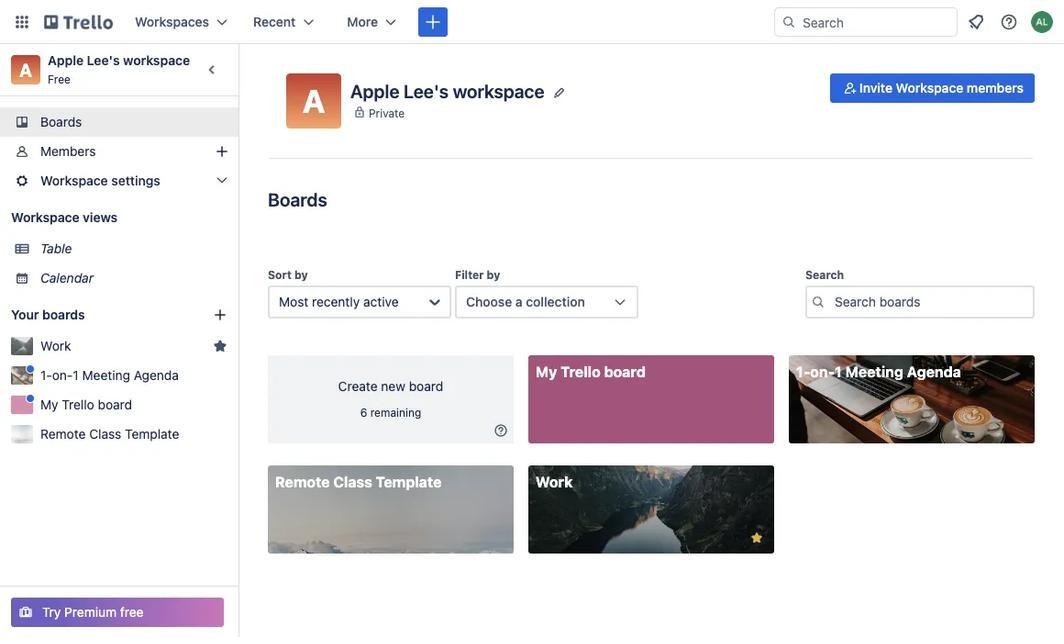 Task type: vqa. For each thing, say whether or not it's contained in the screenshot.
Most
yes



Task type: describe. For each thing, give the bounding box(es) containing it.
workspace for apple lee's workspace free
[[123, 53, 190, 68]]

a for the a link
[[19, 59, 32, 80]]

calendar link
[[40, 269, 228, 287]]

1 vertical spatial work link
[[529, 465, 775, 554]]

workspace settings button
[[0, 166, 239, 196]]

more button
[[336, 7, 408, 37]]

1 vertical spatial template
[[376, 473, 442, 491]]

a button
[[286, 73, 342, 129]]

1 horizontal spatial agenda
[[908, 363, 962, 381]]

workspace navigation collapse icon image
[[200, 57, 226, 83]]

workspace for views
[[11, 210, 79, 225]]

a
[[516, 294, 523, 309]]

sort by
[[268, 268, 308, 281]]

0 horizontal spatial class
[[89, 426, 121, 442]]

try premium free
[[42, 605, 144, 620]]

sort
[[268, 268, 292, 281]]

0 horizontal spatial board
[[98, 397, 132, 412]]

your boards
[[11, 307, 85, 322]]

create board or workspace image
[[424, 13, 443, 31]]

invite workspace members button
[[831, 73, 1036, 103]]

filter
[[455, 268, 484, 281]]

private
[[369, 106, 405, 119]]

lee's for apple lee's workspace
[[404, 80, 449, 102]]

1 horizontal spatial remote class template link
[[268, 465, 514, 554]]

starred icon image
[[213, 339, 228, 353]]

sm image
[[492, 421, 510, 440]]

click to unstar this board. it will be removed from your starred list. image
[[749, 530, 766, 546]]

1 horizontal spatial work
[[536, 473, 573, 491]]

search
[[806, 268, 845, 281]]

create
[[338, 379, 378, 394]]

apple lee's workspace free
[[48, 53, 190, 85]]

apple for apple lee's workspace
[[351, 80, 400, 102]]

remaining
[[371, 406, 422, 419]]

1 horizontal spatial on-
[[811, 363, 835, 381]]

1 horizontal spatial my trello board link
[[529, 355, 775, 443]]

choose a collection
[[466, 294, 586, 309]]

workspace inside button
[[897, 80, 964, 95]]

workspace for settings
[[40, 173, 108, 188]]

2 horizontal spatial board
[[605, 363, 646, 381]]

invite
[[860, 80, 893, 95]]

recently
[[312, 294, 360, 309]]

0 horizontal spatial 1-on-1 meeting agenda link
[[40, 366, 228, 385]]

0 horizontal spatial my trello board link
[[40, 396, 228, 414]]

free
[[48, 73, 71, 85]]

filter by
[[455, 268, 501, 281]]

0 horizontal spatial remote class template
[[40, 426, 179, 442]]

choose a collection button
[[455, 286, 639, 319]]

open information menu image
[[1001, 13, 1019, 31]]

0 horizontal spatial agenda
[[134, 368, 179, 383]]

workspace settings
[[40, 173, 161, 188]]

search image
[[782, 15, 797, 29]]

1 horizontal spatial remote class template
[[275, 473, 442, 491]]



Task type: locate. For each thing, give the bounding box(es) containing it.
boards up members
[[40, 114, 82, 129]]

try premium free button
[[11, 598, 224, 627]]

0 vertical spatial remote
[[40, 426, 86, 442]]

0 vertical spatial work link
[[40, 337, 206, 355]]

work
[[40, 338, 71, 353], [536, 473, 573, 491]]

0 vertical spatial trello
[[561, 363, 601, 381]]

add board image
[[213, 308, 228, 322]]

my trello board down your boards with 4 items element
[[40, 397, 132, 412]]

1 horizontal spatial work link
[[529, 465, 775, 554]]

1-
[[797, 363, 811, 381], [40, 368, 52, 383]]

lee's for apple lee's workspace free
[[87, 53, 120, 68]]

agenda
[[908, 363, 962, 381], [134, 368, 179, 383]]

my
[[536, 363, 558, 381], [40, 397, 58, 412]]

0 horizontal spatial apple
[[48, 53, 84, 68]]

1 horizontal spatial board
[[409, 379, 444, 394]]

1 vertical spatial boards
[[268, 188, 328, 210]]

1-on-1 meeting agenda
[[797, 363, 962, 381], [40, 368, 179, 383]]

1 vertical spatial trello
[[62, 397, 94, 412]]

boards
[[42, 307, 85, 322]]

0 vertical spatial apple
[[48, 53, 84, 68]]

workspace down the primary element
[[453, 80, 545, 102]]

workspace views
[[11, 210, 118, 225]]

meeting
[[846, 363, 904, 381], [82, 368, 130, 383]]

1 horizontal spatial 1-on-1 meeting agenda link
[[789, 355, 1036, 443]]

meeting down the search text field on the right of page
[[846, 363, 904, 381]]

calendar
[[40, 270, 94, 286]]

boards inside boards link
[[40, 114, 82, 129]]

1 vertical spatial lee's
[[404, 80, 449, 102]]

0 vertical spatial my trello board
[[536, 363, 646, 381]]

1
[[835, 363, 843, 381], [73, 368, 79, 383]]

collection
[[526, 294, 586, 309]]

6
[[361, 406, 368, 419]]

work link
[[40, 337, 206, 355], [529, 465, 775, 554]]

back to home image
[[44, 7, 113, 37]]

0 horizontal spatial lee's
[[87, 53, 120, 68]]

views
[[83, 210, 118, 225]]

sm image
[[842, 79, 860, 97]]

settings
[[111, 173, 161, 188]]

1 vertical spatial workspace
[[453, 80, 545, 102]]

1 horizontal spatial workspace
[[453, 80, 545, 102]]

a left private at the top
[[303, 82, 325, 120]]

most recently active
[[279, 294, 399, 309]]

0 horizontal spatial meeting
[[82, 368, 130, 383]]

lee's inside "apple lee's workspace free"
[[87, 53, 120, 68]]

your
[[11, 307, 39, 322]]

1 vertical spatial apple
[[351, 80, 400, 102]]

workspace inside popup button
[[40, 173, 108, 188]]

1 horizontal spatial 1-
[[797, 363, 811, 381]]

0 horizontal spatial on-
[[52, 368, 73, 383]]

1 vertical spatial class
[[334, 473, 373, 491]]

1 vertical spatial a
[[303, 82, 325, 120]]

remote class template
[[40, 426, 179, 442], [275, 473, 442, 491]]

0 horizontal spatial remote
[[40, 426, 86, 442]]

trello
[[561, 363, 601, 381], [62, 397, 94, 412]]

primary element
[[0, 0, 1065, 44]]

recent
[[253, 14, 296, 29]]

1 vertical spatial remote class template link
[[268, 465, 514, 554]]

free
[[120, 605, 144, 620]]

1 vertical spatial remote
[[275, 473, 330, 491]]

0 vertical spatial remote class template link
[[40, 425, 228, 443]]

remote
[[40, 426, 86, 442], [275, 473, 330, 491]]

1 vertical spatial my trello board
[[40, 397, 132, 412]]

1-on-1 meeting agenda down your boards with 4 items element
[[40, 368, 179, 383]]

choose
[[466, 294, 513, 309]]

0 horizontal spatial template
[[125, 426, 179, 442]]

new
[[381, 379, 406, 394]]

a inside button
[[303, 82, 325, 120]]

0 horizontal spatial by
[[295, 268, 308, 281]]

workspace
[[897, 80, 964, 95], [40, 173, 108, 188], [11, 210, 79, 225]]

0 horizontal spatial remote class template link
[[40, 425, 228, 443]]

by
[[295, 268, 308, 281], [487, 268, 501, 281]]

workspaces
[[135, 14, 209, 29]]

more
[[347, 14, 378, 29]]

0 horizontal spatial a
[[19, 59, 32, 80]]

Search field
[[797, 8, 958, 36]]

0 notifications image
[[966, 11, 988, 33]]

class
[[89, 426, 121, 442], [334, 473, 373, 491]]

0 vertical spatial my
[[536, 363, 558, 381]]

table link
[[40, 240, 228, 258]]

0 vertical spatial a
[[19, 59, 32, 80]]

most
[[279, 294, 309, 309]]

1 horizontal spatial template
[[376, 473, 442, 491]]

apple up private at the top
[[351, 80, 400, 102]]

my down your boards
[[40, 397, 58, 412]]

1 horizontal spatial remote
[[275, 473, 330, 491]]

a left 'free'
[[19, 59, 32, 80]]

invite workspace members
[[860, 80, 1025, 95]]

0 vertical spatial remote class template
[[40, 426, 179, 442]]

apple lee's workspace link
[[48, 53, 190, 68]]

by right 'filter'
[[487, 268, 501, 281]]

table
[[40, 241, 72, 256]]

1 horizontal spatial 1
[[835, 363, 843, 381]]

Search text field
[[806, 286, 1036, 319]]

1-on-1 meeting agenda link
[[789, 355, 1036, 443], [40, 366, 228, 385]]

1 vertical spatial work
[[536, 473, 573, 491]]

0 horizontal spatial work
[[40, 338, 71, 353]]

workspace for apple lee's workspace
[[453, 80, 545, 102]]

1 horizontal spatial my
[[536, 363, 558, 381]]

0 vertical spatial workspace
[[123, 53, 190, 68]]

0 vertical spatial boards
[[40, 114, 82, 129]]

workspace up table
[[11, 210, 79, 225]]

workspaces button
[[124, 7, 239, 37]]

1 horizontal spatial class
[[334, 473, 373, 491]]

0 horizontal spatial work link
[[40, 337, 206, 355]]

members
[[40, 144, 96, 159]]

1 horizontal spatial trello
[[561, 363, 601, 381]]

1 horizontal spatial boards
[[268, 188, 328, 210]]

recent button
[[242, 7, 325, 37]]

on-
[[811, 363, 835, 381], [52, 368, 73, 383]]

my down choose a collection "button"
[[536, 363, 558, 381]]

0 vertical spatial work
[[40, 338, 71, 353]]

remote class template link
[[40, 425, 228, 443], [268, 465, 514, 554]]

apple for apple lee's workspace free
[[48, 53, 84, 68]]

6 remaining
[[361, 406, 422, 419]]

apple inside "apple lee's workspace free"
[[48, 53, 84, 68]]

2 vertical spatial workspace
[[11, 210, 79, 225]]

0 vertical spatial lee's
[[87, 53, 120, 68]]

board
[[605, 363, 646, 381], [409, 379, 444, 394], [98, 397, 132, 412]]

lee's up private at the top
[[404, 80, 449, 102]]

trello down the boards
[[62, 397, 94, 412]]

members link
[[0, 137, 239, 166]]

my trello board down collection
[[536, 363, 646, 381]]

1 by from the left
[[295, 268, 308, 281]]

1 horizontal spatial a
[[303, 82, 325, 120]]

boards
[[40, 114, 82, 129], [268, 188, 328, 210]]

1 horizontal spatial lee's
[[404, 80, 449, 102]]

apple
[[48, 53, 84, 68], [351, 80, 400, 102]]

apple up 'free'
[[48, 53, 84, 68]]

trello down collection
[[561, 363, 601, 381]]

agenda down your boards with 4 items element
[[134, 368, 179, 383]]

0 vertical spatial template
[[125, 426, 179, 442]]

1 vertical spatial my
[[40, 397, 58, 412]]

apple lee's workspace
[[351, 80, 545, 102]]

1 horizontal spatial my trello board
[[536, 363, 646, 381]]

0 horizontal spatial boards
[[40, 114, 82, 129]]

workspace right invite
[[897, 80, 964, 95]]

1 horizontal spatial meeting
[[846, 363, 904, 381]]

workspace down members
[[40, 173, 108, 188]]

boards up sort by
[[268, 188, 328, 210]]

2 by from the left
[[487, 268, 501, 281]]

premium
[[64, 605, 117, 620]]

my trello board link
[[529, 355, 775, 443], [40, 396, 228, 414]]

my trello board
[[536, 363, 646, 381], [40, 397, 132, 412]]

0 horizontal spatial my
[[40, 397, 58, 412]]

workspace down workspaces
[[123, 53, 190, 68]]

boards link
[[0, 107, 239, 137]]

0 horizontal spatial trello
[[62, 397, 94, 412]]

0 vertical spatial workspace
[[897, 80, 964, 95]]

a link
[[11, 55, 40, 84]]

0 horizontal spatial 1-on-1 meeting agenda
[[40, 368, 179, 383]]

workspace
[[123, 53, 190, 68], [453, 80, 545, 102]]

1-on-1 meeting agenda down the search text field on the right of page
[[797, 363, 962, 381]]

lee's down back to home image at the left top of page
[[87, 53, 120, 68]]

create new board
[[338, 379, 444, 394]]

1 vertical spatial remote class template
[[275, 473, 442, 491]]

workspace inside "apple lee's workspace free"
[[123, 53, 190, 68]]

a
[[19, 59, 32, 80], [303, 82, 325, 120]]

agenda down the search text field on the right of page
[[908, 363, 962, 381]]

by for filter by
[[487, 268, 501, 281]]

1 horizontal spatial by
[[487, 268, 501, 281]]

0 vertical spatial class
[[89, 426, 121, 442]]

a for a button
[[303, 82, 325, 120]]

apple lee (applelee29) image
[[1032, 11, 1054, 33]]

active
[[364, 294, 399, 309]]

lee's
[[87, 53, 120, 68], [404, 80, 449, 102]]

1 vertical spatial workspace
[[40, 173, 108, 188]]

members
[[968, 80, 1025, 95]]

0 horizontal spatial 1
[[73, 368, 79, 383]]

1 horizontal spatial apple
[[351, 80, 400, 102]]

0 horizontal spatial workspace
[[123, 53, 190, 68]]

meeting down your boards with 4 items element
[[82, 368, 130, 383]]

by for sort by
[[295, 268, 308, 281]]

template
[[125, 426, 179, 442], [376, 473, 442, 491]]

0 horizontal spatial my trello board
[[40, 397, 132, 412]]

0 horizontal spatial 1-
[[40, 368, 52, 383]]

your boards with 4 items element
[[11, 304, 185, 326]]

try
[[42, 605, 61, 620]]

1 horizontal spatial 1-on-1 meeting agenda
[[797, 363, 962, 381]]

by right sort
[[295, 268, 308, 281]]



